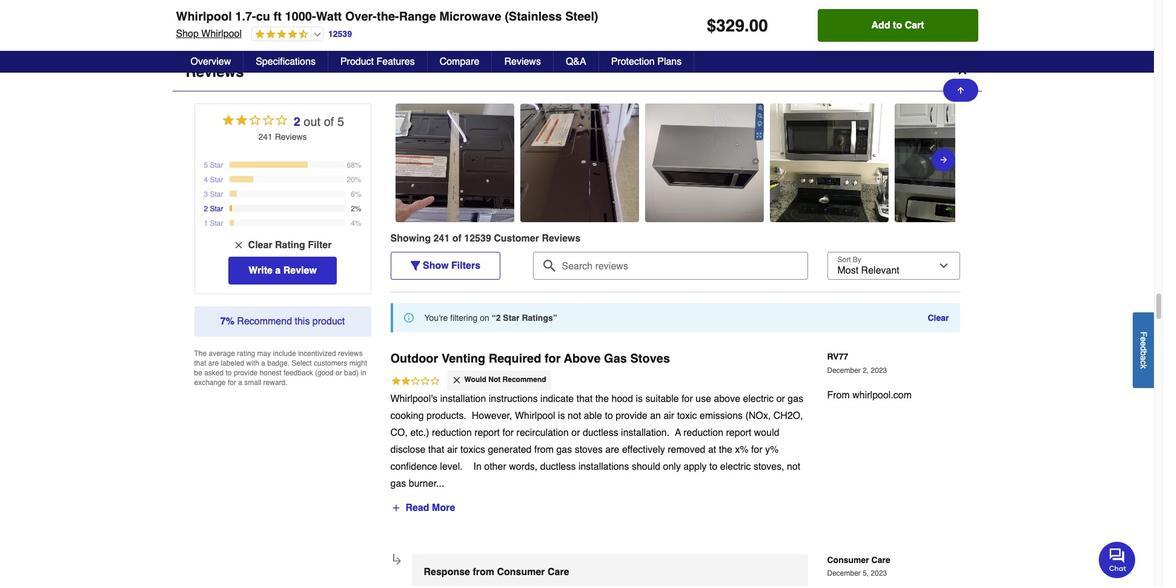 Task type: locate. For each thing, give the bounding box(es) containing it.
1.7-
[[235, 10, 256, 24]]

0 vertical spatial 5
[[338, 115, 344, 129]]

you're filtering on " 2 star ratings "
[[425, 314, 557, 323]]

1 vertical spatial recommend
[[503, 376, 546, 384]]

bad)
[[344, 369, 359, 378]]

disclose
[[391, 445, 426, 456]]

1 horizontal spatial 5
[[338, 115, 344, 129]]

an
[[650, 411, 661, 422]]

ductless down "able"
[[583, 428, 619, 439]]

star for 1 star
[[210, 220, 223, 228]]

gas left "stoves"
[[557, 445, 572, 456]]

star right 3
[[210, 191, 223, 199]]

2 horizontal spatial or
[[777, 394, 785, 405]]

for inside the average rating may include incentivized reviews that are labeled with a badge. select customers might be asked to provide honest feedback (good or bad) in exchange for a small reward.
[[228, 379, 236, 388]]

1 horizontal spatial clear
[[928, 314, 949, 323]]

0 vertical spatial close image
[[234, 241, 243, 251]]

include
[[273, 350, 296, 358]]

1 horizontal spatial reduction
[[684, 428, 724, 439]]

2 right on
[[496, 314, 501, 323]]

whirlpool's installation instructions indicate that the hood is suitable for use above electric or gas cooking products.  however, whirlpool is not able to provide an air toxic emissions (nox, ch2o, co, etc.) reduction report for recirculation or ductless installation.  a reduction report would disclose that air toxics generated from gas stoves are effectively removed at the x% for y% confidence level.    in other words, ductless installations should only apply to electric stoves, not gas burner...
[[391, 394, 804, 489]]

2023 inside rv77 december 2, 2023
[[871, 367, 887, 375]]

1 report from the left
[[475, 428, 500, 439]]

0 horizontal spatial close image
[[234, 241, 243, 251]]

words,
[[509, 462, 538, 472]]

may
[[257, 350, 271, 358]]

Search reviews text field
[[538, 252, 803, 273]]

0 horizontal spatial provide
[[234, 369, 258, 378]]

0 vertical spatial is
[[636, 394, 643, 405]]

2 down 3
[[204, 205, 208, 214]]

241 inside 2 out of 5 241 review s
[[258, 132, 273, 142]]

review for 12539
[[542, 234, 575, 244]]

1 horizontal spatial are
[[606, 445, 620, 456]]

that down the in the bottom of the page
[[194, 360, 206, 368]]

2 out of 5 241 review s
[[258, 115, 344, 142]]

range
[[399, 10, 436, 24]]

1 vertical spatial care
[[548, 567, 569, 578]]

0 horizontal spatial 5
[[204, 161, 208, 170]]

gas down 'confidence'
[[391, 479, 406, 489]]

2 2023 from the top
[[871, 570, 887, 578]]

are up installations
[[606, 445, 620, 456]]

that up the level.
[[428, 445, 444, 456]]

not right stoves, at the bottom of the page
[[787, 462, 801, 472]]

review inside "button"
[[283, 266, 317, 277]]

electric down x%
[[720, 462, 751, 472]]

star right "
[[503, 314, 520, 323]]

response from consumer care
[[424, 567, 569, 578]]

is right hood
[[636, 394, 643, 405]]

are up asked on the bottom left of page
[[208, 360, 219, 368]]

customer
[[494, 234, 539, 244]]

0 vertical spatial that
[[194, 360, 206, 368]]

of right the out
[[324, 115, 334, 129]]

2023 right the 5,
[[871, 570, 887, 578]]

clear inside button
[[248, 240, 272, 251]]

select
[[292, 360, 312, 368]]

average
[[209, 350, 235, 358]]

chevron up image
[[957, 66, 969, 78]]

12539
[[328, 29, 352, 39], [464, 234, 491, 244]]

0 vertical spatial provide
[[234, 369, 258, 378]]

air up the level.
[[447, 445, 458, 456]]

are
[[208, 360, 219, 368], [606, 445, 620, 456]]

should
[[632, 462, 661, 472]]

read more
[[406, 503, 455, 514]]

electric up (nox,
[[743, 394, 774, 405]]

star for 4 star
[[210, 176, 223, 185]]

emissions
[[700, 411, 743, 422]]

rv77
[[828, 352, 849, 362]]

read
[[406, 503, 429, 514]]

0 vertical spatial ductless
[[583, 428, 619, 439]]

clear for clear rating filter
[[248, 240, 272, 251]]

add
[[872, 20, 891, 31]]

clear rating filter
[[248, 240, 332, 251]]

1 horizontal spatial close image
[[452, 376, 461, 385]]

december
[[828, 367, 861, 375], [828, 570, 861, 578]]

0 horizontal spatial are
[[208, 360, 219, 368]]

1 horizontal spatial 2
[[294, 115, 300, 129]]

2 vertical spatial that
[[428, 445, 444, 456]]

not
[[568, 411, 581, 422], [787, 462, 801, 472]]

0 vertical spatial care
[[872, 555, 891, 565]]

that up "able"
[[577, 394, 593, 405]]

0 horizontal spatial 241
[[258, 132, 273, 142]]

2 inside 2 out of 5 241 review s
[[294, 115, 300, 129]]

0 vertical spatial whirlpool
[[176, 10, 232, 24]]

the average rating may include incentivized reviews that are labeled with a badge. select customers might be asked to provide honest feedback (good or bad) in exchange for a small reward.
[[194, 350, 367, 388]]

star right 1 in the left top of the page
[[210, 220, 223, 228]]

1 vertical spatial are
[[606, 445, 620, 456]]

air
[[664, 411, 675, 422], [447, 445, 458, 456]]

labeled
[[221, 360, 244, 368]]

0 vertical spatial recommend
[[237, 317, 292, 328]]

(nox,
[[746, 411, 771, 422]]

0 horizontal spatial 2
[[204, 205, 208, 214]]

2 for out
[[294, 115, 300, 129]]

a right write
[[275, 266, 281, 277]]

1 vertical spatial 241
[[434, 234, 450, 244]]

1 horizontal spatial care
[[872, 555, 891, 565]]

a up k
[[1139, 356, 1149, 360]]

0 horizontal spatial that
[[194, 360, 206, 368]]

provide down hood
[[616, 411, 648, 422]]

1 vertical spatial or
[[777, 394, 785, 405]]

1 horizontal spatial report
[[726, 428, 752, 439]]

of for 12539
[[453, 234, 462, 244]]

0 horizontal spatial is
[[558, 411, 565, 422]]

0 vertical spatial gas
[[788, 394, 804, 405]]

for left above
[[545, 352, 561, 366]]

5 uploaded image image from the left
[[895, 157, 1014, 169]]

for down labeled on the bottom of page
[[228, 379, 236, 388]]

chat invite button image
[[1099, 542, 1136, 579]]

to right add
[[893, 20, 902, 31]]

stoves,
[[754, 462, 785, 472]]

ductless
[[583, 428, 619, 439], [540, 462, 576, 472]]

1 horizontal spatial provide
[[616, 411, 648, 422]]

12539 down watt
[[328, 29, 352, 39]]

star up '4 star' on the top
[[210, 161, 223, 170]]

etc.)
[[411, 428, 429, 439]]

instructions
[[489, 394, 538, 405]]

0 horizontal spatial report
[[475, 428, 500, 439]]

cell
[[875, 0, 975, 10]]

0 vertical spatial 241
[[258, 132, 273, 142]]

7
[[220, 317, 226, 328]]

for up 'generated'
[[503, 428, 514, 439]]

to down labeled on the bottom of page
[[226, 369, 232, 378]]

0 horizontal spatial consumer
[[497, 567, 545, 578]]

whirlpool up recirculation
[[515, 411, 555, 422]]

specifications
[[256, 56, 316, 67]]

0 vertical spatial december
[[828, 367, 861, 375]]

1 2023 from the top
[[871, 367, 887, 375]]

1 reduction from the left
[[432, 428, 472, 439]]

provide inside the average rating may include incentivized reviews that are labeled with a badge. select customers might be asked to provide honest feedback (good or bad) in exchange for a small reward.
[[234, 369, 258, 378]]

whirlpool 1.7-cu ft 1000-watt over-the-range microwave (stainless steel)
[[176, 10, 599, 24]]

12539 up filters
[[464, 234, 491, 244]]

star up "1 star"
[[210, 205, 223, 214]]

2 vertical spatial 2
[[496, 314, 501, 323]]

or up "stoves"
[[572, 428, 580, 439]]

e up b at bottom right
[[1139, 342, 1149, 346]]

1 horizontal spatial 241
[[434, 234, 450, 244]]

report up x%
[[726, 428, 752, 439]]

for right x%
[[751, 445, 763, 456]]

the up "able"
[[596, 394, 609, 405]]

recommend for %
[[237, 317, 292, 328]]

2 stars image left the out
[[221, 114, 289, 131]]

4 star
[[204, 176, 223, 185]]

2 vertical spatial review
[[283, 266, 317, 277]]

is down the 'indicate'
[[558, 411, 565, 422]]

star
[[210, 161, 223, 170], [210, 176, 223, 185], [210, 191, 223, 199], [210, 205, 223, 214], [210, 220, 223, 228], [503, 314, 520, 323]]

0 vertical spatial of
[[324, 115, 334, 129]]

whirlpool inside whirlpool's installation instructions indicate that the hood is suitable for use above electric or gas cooking products.  however, whirlpool is not able to provide an air toxic emissions (nox, ch2o, co, etc.) reduction report for recirculation or ductless installation.  a reduction report would disclose that air toxics generated from gas stoves are effectively removed at the x% for y% confidence level.    in other words, ductless installations should only apply to electric stoves, not gas burner...
[[515, 411, 555, 422]]

5 up 4
[[204, 161, 208, 170]]

air right an
[[664, 411, 675, 422]]

0 horizontal spatial 2 stars image
[[221, 114, 289, 131]]

provide up small
[[234, 369, 258, 378]]

1 horizontal spatial from
[[534, 445, 554, 456]]

care
[[872, 555, 891, 565], [548, 567, 569, 578]]

from right response
[[473, 567, 494, 578]]

00
[[749, 16, 768, 35]]

a left small
[[238, 379, 242, 388]]

2 stars image
[[221, 114, 289, 131], [391, 376, 440, 389]]

arrow right image
[[939, 153, 949, 167], [391, 555, 403, 567]]

0 vertical spatial review
[[275, 132, 303, 142]]

1 vertical spatial december
[[828, 570, 861, 578]]

f
[[1139, 332, 1149, 337]]

report
[[475, 428, 500, 439], [726, 428, 752, 439]]

6%
[[351, 191, 361, 199]]

december left the 5,
[[828, 570, 861, 578]]

compare
[[440, 56, 480, 67]]

cooking
[[391, 411, 424, 422]]

2 vertical spatial or
[[572, 428, 580, 439]]

reviews button down the "steel)"
[[172, 54, 982, 92]]

not left "able"
[[568, 411, 581, 422]]

2023 right 2,
[[871, 367, 887, 375]]

2,
[[863, 367, 869, 375]]

0 vertical spatial consumer
[[828, 555, 869, 565]]

are inside the average rating may include incentivized reviews that are labeled with a badge. select customers might be asked to provide honest feedback (good or bad) in exchange for a small reward.
[[208, 360, 219, 368]]

1 vertical spatial provide
[[616, 411, 648, 422]]

0 horizontal spatial reviews
[[186, 64, 244, 81]]

0 horizontal spatial recommend
[[237, 317, 292, 328]]

1 vertical spatial gas
[[557, 445, 572, 456]]

4.5 stars image
[[252, 29, 308, 41]]

is
[[636, 394, 643, 405], [558, 411, 565, 422]]

0 vertical spatial s
[[303, 132, 307, 142]]

response
[[424, 567, 470, 578]]

close image
[[234, 241, 243, 251], [452, 376, 461, 385]]

reduction down products.
[[432, 428, 472, 439]]

3 star
[[204, 191, 223, 199]]

to inside button
[[893, 20, 902, 31]]

1 vertical spatial arrow right image
[[391, 555, 403, 567]]

1 december from the top
[[828, 367, 861, 375]]

the right the at
[[719, 445, 733, 456]]

badge.
[[267, 360, 290, 368]]

close image inside "clear rating filter" button
[[234, 241, 243, 251]]

recommend for not
[[503, 376, 546, 384]]

star right 4
[[210, 176, 223, 185]]

1 vertical spatial of
[[453, 234, 462, 244]]

whirlpool up shop whirlpool
[[176, 10, 232, 24]]

of up show filters
[[453, 234, 462, 244]]

consumer inside consumer care december 5, 2023
[[828, 555, 869, 565]]

1 vertical spatial is
[[558, 411, 565, 422]]

plus image
[[391, 503, 401, 513]]

s inside 2 out of 5 241 review s
[[303, 132, 307, 142]]

or up ch2o, on the right of the page
[[777, 394, 785, 405]]

1 vertical spatial clear
[[928, 314, 949, 323]]

1 horizontal spatial s
[[575, 234, 581, 244]]

0 horizontal spatial of
[[324, 115, 334, 129]]

1 vertical spatial 5
[[204, 161, 208, 170]]

0 horizontal spatial clear
[[248, 240, 272, 251]]

0 horizontal spatial from
[[473, 567, 494, 578]]

2 left the out
[[294, 115, 300, 129]]

star for 3 star
[[210, 191, 223, 199]]

0 vertical spatial not
[[568, 411, 581, 422]]

2 vertical spatial whirlpool
[[515, 411, 555, 422]]

december down rv77
[[828, 367, 861, 375]]

or left bad)
[[336, 369, 342, 378]]

(stainless
[[505, 10, 562, 24]]

confidence
[[391, 462, 437, 472]]

0 horizontal spatial reduction
[[432, 428, 472, 439]]

0 vertical spatial or
[[336, 369, 342, 378]]

ductless right words,
[[540, 462, 576, 472]]

reviews down shop whirlpool
[[186, 64, 244, 81]]

recommend down outdoor venting required for above gas stoves
[[503, 376, 546, 384]]

0 vertical spatial 12539
[[328, 29, 352, 39]]

2 vertical spatial gas
[[391, 479, 406, 489]]

f e e d b a c k button
[[1133, 312, 1154, 388]]

be
[[194, 369, 202, 378]]

reduction up the at
[[684, 428, 724, 439]]

gas up ch2o, on the right of the page
[[788, 394, 804, 405]]

reviews down (stainless
[[504, 56, 541, 67]]

2 december from the top
[[828, 570, 861, 578]]

outdoor
[[391, 352, 438, 366]]

compare button
[[428, 51, 492, 73]]

reduction
[[432, 428, 472, 439], [684, 428, 724, 439]]

c
[[1139, 360, 1149, 365]]

"
[[553, 314, 557, 323]]

a
[[275, 266, 281, 277], [1139, 356, 1149, 360], [261, 360, 265, 368], [238, 379, 242, 388]]

from
[[828, 391, 850, 401]]

2 stars image up whirlpool's
[[391, 376, 440, 389]]

0 horizontal spatial s
[[303, 132, 307, 142]]

recommend up may
[[237, 317, 292, 328]]

1 vertical spatial the
[[719, 445, 733, 456]]

star for 5 star
[[210, 161, 223, 170]]

1 vertical spatial review
[[542, 234, 575, 244]]

december inside consumer care december 5, 2023
[[828, 570, 861, 578]]

uploaded image image
[[395, 157, 514, 169], [520, 157, 639, 169], [645, 157, 764, 169], [770, 157, 889, 169], [895, 157, 1014, 169]]

more
[[432, 503, 455, 514]]

report up toxics
[[475, 428, 500, 439]]

1 vertical spatial 2
[[204, 205, 208, 214]]

of inside 2 out of 5 241 review s
[[324, 115, 334, 129]]

reward.
[[263, 379, 288, 388]]

small
[[244, 379, 261, 388]]

0 horizontal spatial the
[[596, 394, 609, 405]]

1
[[204, 220, 208, 228]]

from down recirculation
[[534, 445, 554, 456]]

0 vertical spatial from
[[534, 445, 554, 456]]

watt
[[316, 10, 342, 24]]

0 vertical spatial are
[[208, 360, 219, 368]]

0 vertical spatial the
[[596, 394, 609, 405]]

december inside rv77 december 2, 2023
[[828, 367, 861, 375]]

0 vertical spatial 2 stars image
[[221, 114, 289, 131]]

s for 5
[[303, 132, 307, 142]]

star for 2 star
[[210, 205, 223, 214]]

1 vertical spatial whirlpool
[[201, 28, 242, 39]]

"
[[492, 314, 496, 323]]

1 horizontal spatial arrow right image
[[939, 153, 949, 167]]

0 vertical spatial clear
[[248, 240, 272, 251]]

ft
[[274, 10, 282, 24]]

5 right the out
[[338, 115, 344, 129]]

whirlpool down 1.7-
[[201, 28, 242, 39]]

suitable
[[646, 394, 679, 405]]

2 horizontal spatial 2
[[496, 314, 501, 323]]

2 report from the left
[[726, 428, 752, 439]]

2 horizontal spatial that
[[577, 394, 593, 405]]

0 horizontal spatial not
[[568, 411, 581, 422]]

review inside 2 out of 5 241 review s
[[275, 132, 303, 142]]

e up d on the right bottom of the page
[[1139, 337, 1149, 342]]

0 horizontal spatial or
[[336, 369, 342, 378]]

electric
[[743, 394, 774, 405], [720, 462, 751, 472]]



Task type: describe. For each thing, give the bounding box(es) containing it.
gas
[[604, 352, 627, 366]]

clear for clear
[[928, 314, 949, 323]]

asked
[[204, 369, 224, 378]]

in
[[361, 369, 366, 378]]

not
[[489, 376, 501, 384]]

0 horizontal spatial gas
[[391, 479, 406, 489]]

write
[[249, 266, 273, 277]]

5 inside 2 out of 5 241 review s
[[338, 115, 344, 129]]

products.
[[427, 411, 467, 422]]

q&a
[[566, 56, 586, 67]]

to down the at
[[710, 462, 718, 472]]

reviews button down (stainless
[[492, 51, 554, 73]]

2%
[[351, 205, 361, 214]]

0 horizontal spatial arrow right image
[[391, 555, 403, 567]]

a down may
[[261, 360, 265, 368]]

showing
[[391, 234, 431, 244]]

overview
[[191, 56, 231, 67]]

1 vertical spatial 2 stars image
[[391, 376, 440, 389]]

to right "able"
[[605, 411, 613, 422]]

a inside button
[[1139, 356, 1149, 360]]

2 for star
[[204, 205, 208, 214]]

on
[[480, 314, 489, 323]]

use
[[696, 394, 711, 405]]

2023 inside consumer care december 5, 2023
[[871, 570, 887, 578]]

0 vertical spatial electric
[[743, 394, 774, 405]]

out
[[304, 115, 321, 129]]

other
[[484, 462, 506, 472]]

above
[[714, 394, 741, 405]]

stoves
[[631, 352, 670, 366]]

0 horizontal spatial care
[[548, 567, 569, 578]]

care inside consumer care december 5, 2023
[[872, 555, 891, 565]]

20%
[[347, 176, 361, 185]]

0 vertical spatial arrow right image
[[939, 153, 949, 167]]

filter image
[[411, 261, 420, 271]]

1 vertical spatial ductless
[[540, 462, 576, 472]]

above
[[564, 352, 601, 366]]

info image
[[404, 314, 414, 323]]

exchange
[[194, 379, 226, 388]]

4 uploaded image image from the left
[[770, 157, 889, 169]]

review for 5
[[275, 132, 303, 142]]

x%
[[735, 445, 749, 456]]

protection plans button
[[599, 51, 695, 73]]

add to cart button
[[818, 9, 978, 42]]

3
[[204, 191, 208, 199]]

product
[[313, 317, 345, 328]]

effectively
[[622, 445, 665, 456]]

would
[[465, 376, 487, 384]]

co,
[[391, 428, 408, 439]]

you're
[[425, 314, 448, 323]]

2 e from the top
[[1139, 342, 1149, 346]]

1 horizontal spatial is
[[636, 394, 643, 405]]

q&a button
[[554, 51, 599, 73]]

would not recommend
[[465, 376, 546, 384]]

1 horizontal spatial ductless
[[583, 428, 619, 439]]

b
[[1139, 351, 1149, 356]]

rv77 december 2, 2023
[[828, 352, 887, 375]]

4
[[204, 176, 208, 185]]

2 reduction from the left
[[684, 428, 724, 439]]

%
[[226, 317, 234, 328]]

1 vertical spatial from
[[473, 567, 494, 578]]

s for 12539
[[575, 234, 581, 244]]

protection plans
[[611, 56, 682, 67]]

generated
[[488, 445, 532, 456]]

reviews
[[338, 350, 363, 358]]

microwave
[[440, 10, 502, 24]]

in
[[474, 462, 482, 472]]

from inside whirlpool's installation instructions indicate that the hood is suitable for use above electric or gas cooking products.  however, whirlpool is not able to provide an air toxic emissions (nox, ch2o, co, etc.) reduction report for recirculation or ductless installation.  a reduction report would disclose that air toxics generated from gas stoves are effectively removed at the x% for y% confidence level.    in other words, ductless installations should only apply to electric stoves, not gas burner...
[[534, 445, 554, 456]]

burner...
[[409, 479, 444, 489]]

features
[[377, 56, 415, 67]]

1 vertical spatial close image
[[452, 376, 461, 385]]

arrow up image
[[956, 85, 966, 95]]

2 uploaded image image from the left
[[520, 157, 639, 169]]

shop
[[176, 28, 199, 39]]

from whirlpool.com
[[828, 391, 912, 401]]

2 horizontal spatial gas
[[788, 394, 804, 405]]

0 horizontal spatial 12539
[[328, 29, 352, 39]]

clear button
[[928, 312, 949, 324]]

whirlpool.com
[[853, 391, 912, 401]]

able
[[584, 411, 602, 422]]

of for 5
[[324, 115, 334, 129]]

product features
[[341, 56, 415, 67]]

1 vertical spatial air
[[447, 445, 458, 456]]

protection
[[611, 56, 655, 67]]

steel)
[[566, 10, 599, 24]]

installation.
[[621, 428, 670, 439]]

1 vertical spatial 12539
[[464, 234, 491, 244]]

1 uploaded image image from the left
[[395, 157, 514, 169]]

read more button
[[391, 499, 456, 518]]

1 horizontal spatial reviews
[[504, 56, 541, 67]]

over-
[[345, 10, 377, 24]]

to inside the average rating may include incentivized reviews that are labeled with a badge. select customers might be asked to provide honest feedback (good or bad) in exchange for a small reward.
[[226, 369, 232, 378]]

1 star
[[204, 220, 223, 228]]

a inside "button"
[[275, 266, 281, 277]]

1 horizontal spatial gas
[[557, 445, 572, 456]]

the-
[[377, 10, 399, 24]]

customers
[[314, 360, 347, 368]]

recirculation
[[517, 428, 569, 439]]

honest
[[260, 369, 282, 378]]

specifications button
[[244, 51, 328, 73]]

toxics
[[461, 445, 485, 456]]

overview button
[[178, 51, 244, 73]]

show
[[423, 261, 449, 272]]

1 e from the top
[[1139, 337, 1149, 342]]

that inside the average rating may include incentivized reviews that are labeled with a badge. select customers might be asked to provide honest feedback (good or bad) in exchange for a small reward.
[[194, 360, 206, 368]]

feedback
[[284, 369, 313, 378]]

add to cart
[[872, 20, 925, 31]]

k
[[1139, 365, 1149, 369]]

1 horizontal spatial not
[[787, 462, 801, 472]]

at
[[708, 445, 716, 456]]

removed
[[668, 445, 706, 456]]

d
[[1139, 346, 1149, 351]]

$ 329 . 00
[[707, 16, 768, 35]]

show filters
[[423, 261, 481, 272]]

provide inside whirlpool's installation instructions indicate that the hood is suitable for use above electric or gas cooking products.  however, whirlpool is not able to provide an air toxic emissions (nox, ch2o, co, etc.) reduction report for recirculation or ductless installation.  a reduction report would disclose that air toxics generated from gas stoves are effectively removed at the x% for y% confidence level.    in other words, ductless installations should only apply to electric stoves, not gas burner...
[[616, 411, 648, 422]]

1 vertical spatial electric
[[720, 462, 751, 472]]

(good
[[315, 369, 334, 378]]

rating
[[237, 350, 255, 358]]

$
[[707, 16, 716, 35]]

1 horizontal spatial or
[[572, 428, 580, 439]]

cu
[[256, 10, 270, 24]]

5,
[[863, 570, 869, 578]]

3 uploaded image image from the left
[[645, 157, 764, 169]]

for left the use
[[682, 394, 693, 405]]

1 vertical spatial consumer
[[497, 567, 545, 578]]

1 horizontal spatial that
[[428, 445, 444, 456]]

or inside the average rating may include incentivized reviews that are labeled with a badge. select customers might be asked to provide honest feedback (good or bad) in exchange for a small reward.
[[336, 369, 342, 378]]

this
[[295, 317, 310, 328]]

1000-
[[285, 10, 316, 24]]

showing 241 of 12539 customer review s
[[391, 234, 581, 244]]

1 horizontal spatial the
[[719, 445, 733, 456]]

cart
[[905, 20, 925, 31]]

are inside whirlpool's installation instructions indicate that the hood is suitable for use above electric or gas cooking products.  however, whirlpool is not able to provide an air toxic emissions (nox, ch2o, co, etc.) reduction report for recirculation or ductless installation.  a reduction report would disclose that air toxics generated from gas stoves are effectively removed at the x% for y% confidence level.    in other words, ductless installations should only apply to electric stoves, not gas burner...
[[606, 445, 620, 456]]

ratings
[[522, 314, 553, 323]]

1 horizontal spatial air
[[664, 411, 675, 422]]



Task type: vqa. For each thing, say whether or not it's contained in the screenshot.
how inside the The (This Review Was Collected As Part Of A Promotion.) After My Bread Machine Bit The Dust We Debated How We Wanted To Replace It. We Settled On A Larger Expense For What We Believed At The Time To Be A Quality Investment That Would Pay Dividends Over Time. It Has Been Great So Far But We Expected It To Be. My True Review Would Need To Be Written In 5 Years.
no



